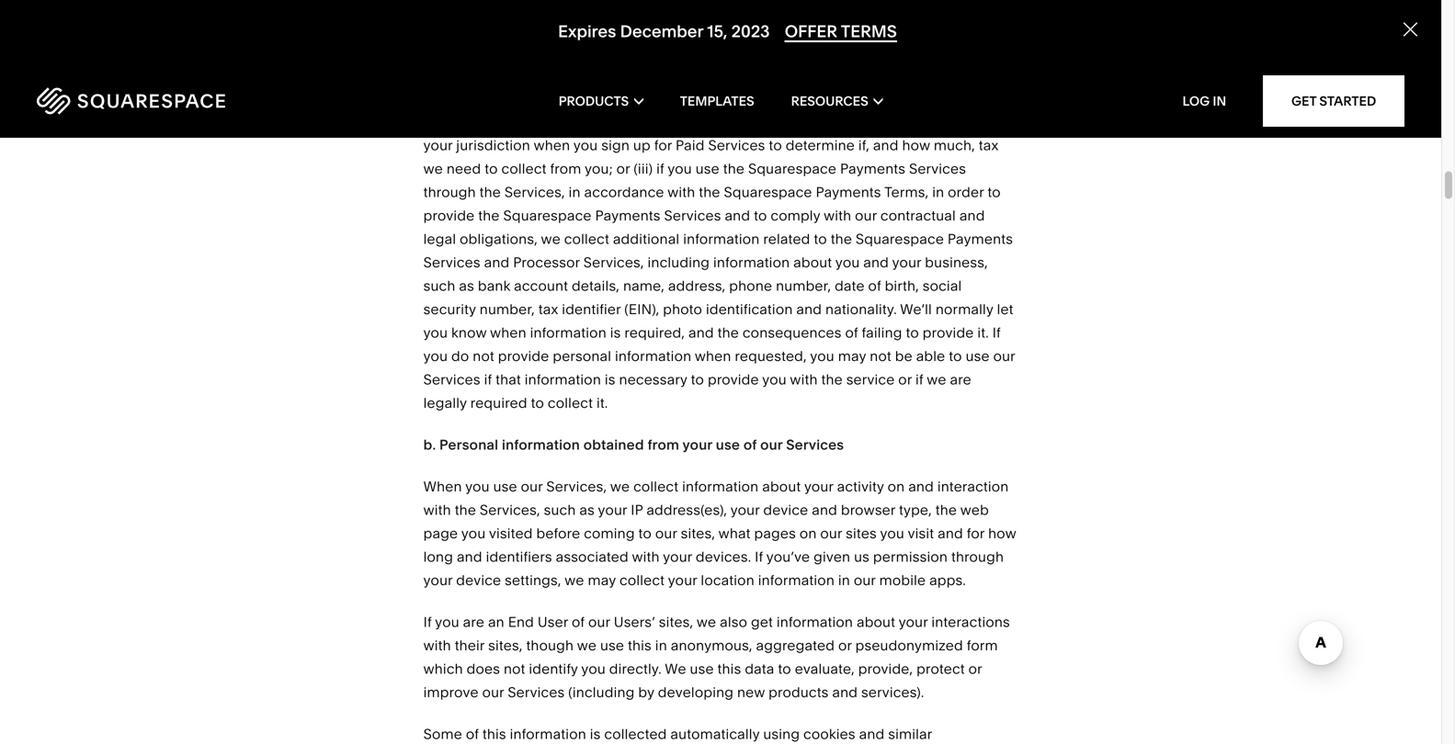 Task type: locate. For each thing, give the bounding box(es) containing it.
2 horizontal spatial may
[[838, 348, 866, 365]]

and right long
[[457, 549, 482, 566]]

1 vertical spatial contractual
[[880, 207, 956, 224]]

0 horizontal spatial this
[[482, 726, 506, 743]]

in down given
[[838, 572, 850, 589]]

information down you've
[[758, 572, 835, 589]]

sites,
[[681, 525, 715, 542], [659, 614, 693, 631], [488, 638, 523, 655]]

we left need in the left top of the page
[[423, 161, 443, 178]]

if inside when you use our services, we collect information about your activity on and interaction with the services, such as your ip address(es), your device and browser type, the web page you visited before coming to our sites, what pages on our sites you visit and for how long and identifiers associated with your devices. if you've given us permission through your device settings, we may collect your location information in our mobile apps.
[[755, 549, 763, 566]]

through down need in the left top of the page
[[423, 184, 476, 201]]

services right paid
[[708, 137, 765, 154]]

15,
[[707, 21, 727, 41]]

information up including
[[683, 231, 760, 248]]

a left 'mailing'
[[786, 114, 794, 131]]

0 vertical spatial sites,
[[681, 525, 715, 542]]

resources button
[[791, 64, 883, 138]]

1 horizontal spatial as
[[579, 502, 595, 519]]

0 horizontal spatial for
[[654, 137, 672, 154]]

use up the visited
[[493, 479, 517, 496]]

this inside "some of this information is collected automatically using cookies and similar"
[[482, 726, 506, 743]]

sites, down an
[[488, 638, 523, 655]]

0 horizontal spatial such
[[423, 278, 455, 295]]

0 vertical spatial are
[[950, 371, 971, 389]]

is down identifier
[[610, 325, 621, 342]]

comply up related
[[771, 207, 820, 224]]

0 horizontal spatial not
[[473, 348, 494, 365]]

about down related
[[793, 254, 832, 271]]

in right terms,
[[932, 184, 944, 201]]

tax down select
[[979, 137, 999, 154]]

0 vertical spatial how
[[902, 137, 930, 154]]

0 vertical spatial device
[[763, 502, 808, 519]]

contractual down terms
[[828, 43, 904, 60]]

how
[[902, 137, 930, 154], [988, 525, 1016, 542]]

page
[[423, 525, 458, 542]]

an
[[488, 614, 504, 631]]

squarespace logo link
[[37, 87, 310, 115]]

associated
[[556, 549, 629, 566]]

2 vertical spatial is
[[590, 726, 601, 743]]

you down consequences
[[810, 348, 834, 365]]

0 vertical spatial through
[[830, 67, 883, 84]]

your up and/or
[[926, 90, 955, 107]]

0 vertical spatial contractual
[[828, 43, 904, 60]]

2 vertical spatial through
[[951, 549, 1004, 566]]

0 horizontal spatial may
[[588, 572, 616, 589]]

are down normally
[[950, 371, 971, 389]]

ask
[[661, 114, 683, 131]]

when you use our services, we collect information about your activity on and interaction with the services, such as your ip address(es), your device and browser type, the web page you visited before coming to our sites, what pages on our sites you visit and for how long and identifiers associated with your devices. if you've given us permission through your device settings, we may collect your location information in our mobile apps.
[[423, 479, 1020, 589]]

we down the associated
[[565, 572, 584, 589]]

devices.
[[696, 549, 751, 566]]

or
[[907, 43, 921, 60], [651, 67, 664, 84], [719, 90, 732, 107], [616, 161, 630, 178], [898, 371, 912, 389], [838, 638, 852, 655], [968, 661, 982, 678]]

our down if,
[[855, 207, 877, 224]]

legally
[[423, 395, 467, 412]]

1 horizontal spatial are
[[950, 371, 971, 389]]

1 vertical spatial domain
[[959, 90, 1010, 107]]

1 horizontal spatial legal
[[924, 43, 957, 60]]

is left collected
[[590, 726, 601, 743]]

use right able
[[966, 348, 990, 365]]

sites, inside when you use our services, we collect information about your activity on and interaction with the services, such as your ip address(es), your device and browser type, the web page you visited before coming to our sites, what pages on our sites you visit and for how long and identifiers associated with your devices. if you've given us permission through your device settings, we may collect your location information in our mobile apps.
[[681, 525, 715, 542]]

1 horizontal spatial for
[[807, 43, 825, 60]]

to inside when you use our services, we collect information about your activity on and interaction with the services, such as your ip address(es), your device and browser type, the web page you visited before coming to our sites, what pages on our sites you visit and for how long and identifiers associated with your devices. if you've given us permission through your device settings, we may collect your location information in our mobile apps.
[[638, 525, 652, 542]]

domain up registrar
[[734, 67, 785, 84]]

the down templates link
[[723, 161, 745, 178]]

1 vertical spatial through
[[423, 184, 476, 201]]

for down web
[[967, 525, 985, 542]]

1 horizontal spatial domain
[[959, 90, 1010, 107]]

our down let at right top
[[993, 348, 1015, 365]]

developing
[[658, 684, 734, 701]]

your left location
[[668, 572, 697, 589]]

obligations,
[[460, 231, 538, 248]]

if
[[992, 325, 1001, 342], [755, 549, 763, 566], [423, 614, 432, 631]]

information
[[727, 43, 803, 60], [683, 231, 760, 248], [713, 254, 790, 271], [530, 325, 607, 342], [615, 348, 691, 365], [525, 371, 601, 389], [502, 437, 580, 454], [682, 479, 759, 496], [758, 572, 835, 589], [777, 614, 853, 631], [510, 726, 586, 743]]

1 vertical spatial for
[[654, 137, 672, 154]]

tax
[[979, 137, 999, 154], [538, 301, 558, 318]]

collect up "ip"
[[633, 479, 679, 496]]

from right obtained
[[647, 437, 679, 454]]

form
[[967, 638, 998, 655]]

1 vertical spatial are
[[463, 614, 484, 631]]

reasons.
[[961, 43, 1017, 60]]

0 vertical spatial it.
[[977, 325, 989, 342]]

you left visit
[[880, 525, 904, 542]]

you up (including
[[581, 661, 606, 678]]

0 horizontal spatial device
[[456, 572, 501, 589]]

1 horizontal spatial how
[[988, 525, 1016, 542]]

and down evaluate,
[[832, 684, 858, 701]]

1 vertical spatial a
[[786, 114, 794, 131]]

0 vertical spatial order
[[423, 90, 460, 107]]

2 horizontal spatial this
[[717, 661, 741, 678]]

0 vertical spatial number,
[[776, 278, 831, 295]]

how inside sometimes we require you to provide us with information for contractual or legal reasons. for example: (i) when you register or transfer a domain name through the services, in order to comply with icann, registry, cctld or registrar policies, we collect your domain registration information; (ii) we may ask you to provide a mailing address and/or select your jurisdiction when you sign up for paid services to determine if, and how much, tax we need to collect from you; or (iii) if you use the squarespace payments services through the services, in accordance with the squarespace payments terms, in order to provide the squarespace payments services and to comply with our contractual and legal obligations, we collect additional information related to the squarespace payments services and processor services, including information about you and your business, such as bank account details, name, address, phone number, date of birth, social security number, tax identifier (ein), photo identification and nationality. we'll normally let you know when information is required, and the consequences of failing to provide it. if you do not provide personal information when requested, you may not be able to use our services if that information is necessary to provide you with the service or if we are legally required to collect it.
[[902, 137, 930, 154]]

1 vertical spatial about
[[762, 479, 801, 496]]

information up phone at right
[[713, 254, 790, 271]]

location
[[701, 572, 755, 589]]

1 horizontal spatial number,
[[776, 278, 831, 295]]

templates
[[680, 93, 754, 109]]

services).
[[861, 684, 924, 701]]

mailing
[[798, 114, 847, 131]]

our
[[855, 207, 877, 224], [993, 348, 1015, 365], [760, 437, 783, 454], [521, 479, 543, 496], [655, 525, 677, 542], [820, 525, 842, 542], [854, 572, 876, 589], [588, 614, 610, 631], [482, 684, 504, 701]]

0 vertical spatial for
[[807, 43, 825, 60]]

number,
[[776, 278, 831, 295], [480, 301, 535, 318]]

is inside "some of this information is collected automatically using cookies and similar"
[[590, 726, 601, 743]]

squarespace down determine
[[748, 161, 837, 178]]

to right able
[[949, 348, 962, 365]]

0 horizontal spatial are
[[463, 614, 484, 631]]

is down personal
[[605, 371, 616, 389]]

for
[[807, 43, 825, 60], [654, 137, 672, 154], [967, 525, 985, 542]]

get
[[1291, 93, 1316, 109]]

0 vertical spatial as
[[459, 278, 474, 295]]

0 horizontal spatial us
[[676, 43, 692, 60]]

as inside sometimes we require you to provide us with information for contractual or legal reasons. for example: (i) when you register or transfer a domain name through the services, in order to comply with icann, registry, cctld or registrar policies, we collect your domain registration information; (ii) we may ask you to provide a mailing address and/or select your jurisdiction when you sign up for paid services to determine if, and how much, tax we need to collect from you; or (iii) if you use the squarespace payments services through the services, in accordance with the squarespace payments terms, in order to provide the squarespace payments services and to comply with our contractual and legal obligations, we collect additional information related to the squarespace payments services and processor services, including information about you and your business, such as bank account details, name, address, phone number, date of birth, social security number, tax identifier (ein), photo identification and nationality. we'll normally let you know when information is required, and the consequences of failing to provide it. if you do not provide personal information when requested, you may not be able to use our services if that information is necessary to provide you with the service or if we are legally required to collect it.
[[459, 278, 474, 295]]

in inside the if you are an end user of our users' sites, we also get information about your interactions with their sites, though we use this in anonymous, aggregated or pseudonymized form which does not identify you directly. we use this data to evaluate, provide, protect or improve our services (including by developing new products and services).
[[655, 638, 667, 655]]

1 vertical spatial if
[[755, 549, 763, 566]]

services, up and/or
[[911, 67, 972, 84]]

security
[[423, 301, 476, 318]]

with up page
[[423, 502, 451, 519]]

long
[[423, 549, 453, 566]]

domain
[[734, 67, 785, 84], [959, 90, 1010, 107]]

to up registration
[[463, 90, 476, 107]]

0 horizontal spatial number,
[[480, 301, 535, 318]]

0 horizontal spatial legal
[[423, 231, 456, 248]]

december
[[620, 21, 703, 41]]

if down pages
[[755, 549, 763, 566]]

your
[[926, 90, 955, 107], [423, 137, 453, 154], [892, 254, 921, 271], [683, 437, 712, 454], [804, 479, 833, 496], [598, 502, 627, 519], [730, 502, 760, 519], [663, 549, 692, 566], [423, 572, 453, 589], [668, 572, 697, 589], [899, 614, 928, 631]]

1 vertical spatial may
[[838, 348, 866, 365]]

policies,
[[795, 90, 851, 107]]

0 vertical spatial us
[[676, 43, 692, 60]]

us
[[676, 43, 692, 60], [854, 549, 870, 566]]

1 horizontal spatial may
[[629, 114, 657, 131]]

2 vertical spatial this
[[482, 726, 506, 743]]

we
[[502, 43, 522, 60], [854, 90, 874, 107], [606, 114, 626, 131], [423, 161, 443, 178], [541, 231, 561, 248], [927, 371, 946, 389], [610, 479, 630, 496], [565, 572, 584, 589], [697, 614, 716, 631], [577, 638, 597, 655]]

how inside when you use our services, we collect information about your activity on and interaction with the services, such as your ip address(es), your device and browser type, the web page you visited before coming to our sites, what pages on our sites you visit and for how long and identifiers associated with your devices. if you've given us permission through your device settings, we may collect your location information in our mobile apps.
[[988, 525, 1016, 542]]

you down expires
[[577, 43, 601, 60]]

1 vertical spatial how
[[988, 525, 1016, 542]]

1 horizontal spatial us
[[854, 549, 870, 566]]

offer terms link
[[785, 21, 897, 43]]

1 vertical spatial device
[[456, 572, 501, 589]]

or right "cctld" at the left top of the page
[[719, 90, 732, 107]]

0 vertical spatial on
[[888, 479, 905, 496]]

to
[[605, 43, 618, 60], [463, 90, 476, 107], [714, 114, 728, 131], [769, 137, 782, 154], [485, 161, 498, 178], [988, 184, 1001, 201], [754, 207, 767, 224], [814, 231, 827, 248], [906, 325, 919, 342], [949, 348, 962, 365], [691, 371, 704, 389], [531, 395, 544, 412], [638, 525, 652, 542], [778, 661, 791, 678]]

we right though
[[577, 638, 597, 655]]

expires
[[558, 21, 616, 41]]

1 vertical spatial on
[[800, 525, 817, 542]]

2 horizontal spatial not
[[870, 348, 891, 365]]

phone
[[729, 278, 772, 295]]

about up pseudonymized
[[857, 614, 895, 631]]

your up pseudonymized
[[899, 614, 928, 631]]

able
[[916, 348, 945, 365]]

much,
[[934, 137, 975, 154]]

address,
[[668, 278, 726, 295]]

sometimes we require you to provide us with information for contractual or legal reasons. for example: (i) when you register or transfer a domain name through the services, in order to comply with icann, registry, cctld or registrar policies, we collect your domain registration information; (ii) we may ask you to provide a mailing address and/or select your jurisdiction when you sign up for paid services to determine if, and how much, tax we need to collect from you; or (iii) if you use the squarespace payments services through the services, in accordance with the squarespace payments terms, in order to provide the squarespace payments services and to comply with our contractual and legal obligations, we collect additional information related to the squarespace payments services and processor services, including information about you and your business, such as bank account details, name, address, phone number, date of birth, social security number, tax identifier (ein), photo identification and nationality. we'll normally let you know when information is required, and the consequences of failing to provide it. if you do not provide personal information when requested, you may not be able to use our services if that information is necessary to provide you with the service or if we are legally required to collect it.
[[423, 43, 1021, 412]]

0 vertical spatial legal
[[924, 43, 957, 60]]

for inside when you use our services, we collect information about your activity on and interaction with the services, such as your ip address(es), your device and browser type, the web page you visited before coming to our sites, what pages on our sites you visit and for how long and identifiers associated with your devices. if you've given us permission through your device settings, we may collect your location information in our mobile apps.
[[967, 525, 985, 542]]

1 vertical spatial such
[[544, 502, 576, 519]]

identify
[[529, 661, 578, 678]]

(i)
[[513, 67, 525, 84]]

comply
[[480, 90, 530, 107], [771, 207, 820, 224]]

photo
[[663, 301, 702, 318]]

if inside the if you are an end user of our users' sites, we also get information about your interactions with their sites, though we use this in anonymous, aggregated or pseudonymized form which does not identify you directly. we use this data to evaluate, provide, protect or improve our services (including by developing new products and services).
[[423, 614, 432, 631]]

0 vertical spatial from
[[550, 161, 581, 178]]

2 vertical spatial if
[[423, 614, 432, 631]]

the left web
[[935, 502, 957, 519]]

coming
[[584, 525, 635, 542]]

(ii)
[[587, 114, 603, 131]]

are
[[950, 371, 971, 389], [463, 614, 484, 631]]

such up security
[[423, 278, 455, 295]]

1 vertical spatial as
[[579, 502, 595, 519]]

and right if,
[[873, 137, 899, 154]]

if
[[656, 161, 664, 178], [484, 371, 492, 389], [915, 371, 923, 389]]

about inside the if you are an end user of our users' sites, we also get information about your interactions with their sites, though we use this in anonymous, aggregated or pseudonymized form which does not identify you directly. we use this data to evaluate, provide, protect or improve our services (including by developing new products and services).
[[857, 614, 895, 631]]

2 vertical spatial may
[[588, 572, 616, 589]]

1 horizontal spatial it.
[[977, 325, 989, 342]]

are inside the if you are an end user of our users' sites, we also get information about your interactions with their sites, though we use this in anonymous, aggregated or pseudonymized form which does not identify you directly. we use this data to evaluate, provide, protect or improve our services (including by developing new products and services).
[[463, 614, 484, 631]]

legal
[[924, 43, 957, 60], [423, 231, 456, 248]]

details,
[[572, 278, 620, 295]]

1 horizontal spatial if
[[656, 161, 664, 178]]

with down coming
[[632, 549, 660, 566]]

2 vertical spatial sites,
[[488, 638, 523, 655]]

up
[[633, 137, 651, 154]]

determine
[[786, 137, 855, 154]]

2 horizontal spatial through
[[951, 549, 1004, 566]]

products
[[559, 93, 629, 109]]

squarespace logo image
[[37, 87, 225, 115]]

device up pages
[[763, 502, 808, 519]]

some
[[423, 726, 462, 743]]

1 vertical spatial it.
[[596, 395, 608, 412]]

you down requested,
[[762, 371, 787, 389]]

the down the identification
[[718, 325, 739, 342]]

0 horizontal spatial how
[[902, 137, 930, 154]]

transfer
[[668, 67, 719, 84]]

your up address(es),
[[683, 437, 712, 454]]

sites, right users'
[[659, 614, 693, 631]]

2 horizontal spatial if
[[992, 325, 1001, 342]]

or down be
[[898, 371, 912, 389]]

your up coming
[[598, 502, 627, 519]]

1 vertical spatial this
[[717, 661, 741, 678]]

your inside the if you are an end user of our users' sites, we also get information about your interactions with their sites, though we use this in anonymous, aggregated or pseudonymized form which does not identify you directly. we use this data to evaluate, provide, protect or improve our services (including by developing new products and services).
[[899, 614, 928, 631]]

you've
[[766, 549, 810, 566]]

1 horizontal spatial through
[[830, 67, 883, 84]]

0 horizontal spatial from
[[550, 161, 581, 178]]

1 vertical spatial order
[[948, 184, 984, 201]]

0 vertical spatial such
[[423, 278, 455, 295]]

information up personal
[[530, 325, 607, 342]]

2 vertical spatial about
[[857, 614, 895, 631]]

for right up
[[654, 137, 672, 154]]

or up registry,
[[651, 67, 664, 84]]

information down personal
[[525, 371, 601, 389]]

1 horizontal spatial order
[[948, 184, 984, 201]]

services,
[[911, 67, 972, 84], [505, 184, 565, 201], [583, 254, 644, 271], [546, 479, 607, 496], [480, 502, 540, 519]]

1 vertical spatial sites,
[[659, 614, 693, 631]]

1 horizontal spatial if
[[755, 549, 763, 566]]

let
[[997, 301, 1013, 318]]

we down obtained
[[610, 479, 630, 496]]

information up 'necessary'
[[615, 348, 691, 365]]

2 vertical spatial for
[[967, 525, 985, 542]]

when
[[528, 67, 565, 84], [534, 137, 570, 154], [490, 325, 526, 342], [695, 348, 731, 365]]

it.
[[977, 325, 989, 342], [596, 395, 608, 412]]

in inside when you use our services, we collect information about your activity on and interaction with the services, such as your ip address(es), your device and browser type, the web page you visited before coming to our sites, what pages on our sites you visit and for how long and identifiers associated with your devices. if you've given us permission through your device settings, we may collect your location information in our mobile apps.
[[838, 572, 850, 589]]

if down let at right top
[[992, 325, 1001, 342]]

order down the for
[[423, 90, 460, 107]]

number, down the bank
[[480, 301, 535, 318]]

you up their
[[435, 614, 459, 631]]

get
[[751, 614, 773, 631]]

1 horizontal spatial from
[[647, 437, 679, 454]]

0 horizontal spatial domain
[[734, 67, 785, 84]]

about inside sometimes we require you to provide us with information for contractual or legal reasons. for example: (i) when you register or transfer a domain name through the services, in order to comply with icann, registry, cctld or registrar policies, we collect your domain registration information; (ii) we may ask you to provide a mailing address and/or select your jurisdiction when you sign up for paid services to determine if, and how much, tax we need to collect from you; or (iii) if you use the squarespace payments services through the services, in accordance with the squarespace payments terms, in order to provide the squarespace payments services and to comply with our contractual and legal obligations, we collect additional information related to the squarespace payments services and processor services, including information about you and your business, such as bank account details, name, address, phone number, date of birth, social security number, tax identifier (ein), photo identification and nationality. we'll normally let you know when information is required, and the consequences of failing to provide it. if you do not provide personal information when requested, you may not be able to use our services if that information is necessary to provide you with the service or if we are legally required to collect it.
[[793, 254, 832, 271]]

0 horizontal spatial on
[[800, 525, 817, 542]]

1 vertical spatial us
[[854, 549, 870, 566]]

order
[[423, 90, 460, 107], [948, 184, 984, 201]]

1 horizontal spatial such
[[544, 502, 576, 519]]

failing
[[862, 325, 902, 342]]

use inside when you use our services, we collect information about your activity on and interaction with the services, such as your ip address(es), your device and browser type, the web page you visited before coming to our sites, what pages on our sites you visit and for how long and identifiers associated with your devices. if you've given us permission through your device settings, we may collect your location information in our mobile apps.
[[493, 479, 517, 496]]

your left activity
[[804, 479, 833, 496]]

0 vertical spatial if
[[992, 325, 1001, 342]]

0 vertical spatial about
[[793, 254, 832, 271]]

and
[[873, 137, 899, 154], [725, 207, 750, 224], [959, 207, 985, 224], [484, 254, 510, 271], [863, 254, 889, 271], [796, 301, 822, 318], [688, 325, 714, 342], [908, 479, 934, 496], [812, 502, 837, 519], [938, 525, 963, 542], [457, 549, 482, 566], [832, 684, 858, 701], [859, 726, 885, 743]]

and down obligations,
[[484, 254, 510, 271]]

it. up obtained
[[596, 395, 608, 412]]

bank
[[478, 278, 510, 295]]

provide
[[622, 43, 673, 60], [731, 114, 783, 131], [423, 207, 475, 224], [923, 325, 974, 342], [498, 348, 549, 365], [708, 371, 759, 389]]

this down anonymous,
[[717, 661, 741, 678]]

legal left the reasons. at top
[[924, 43, 957, 60]]

0 horizontal spatial it.
[[596, 395, 608, 412]]

such
[[423, 278, 455, 295], [544, 502, 576, 519]]

activity
[[837, 479, 884, 496]]

services inside the if you are an end user of our users' sites, we also get information about your interactions with their sites, though we use this in anonymous, aggregated or pseudonymized form which does not identify you directly. we use this data to evaluate, provide, protect or improve our services (including by developing new products and services).
[[508, 684, 565, 701]]

1 vertical spatial number,
[[480, 301, 535, 318]]

and down activity
[[812, 502, 837, 519]]

expires december 15, 2023
[[558, 21, 770, 41]]

our left "mobile"
[[854, 572, 876, 589]]

as inside when you use our services, we collect information about your activity on and interaction with the services, such as your ip address(es), your device and browser type, the web page you visited before coming to our sites, what pages on our sites you visit and for how long and identifiers associated with your devices. if you've given us permission through your device settings, we may collect your location information in our mobile apps.
[[579, 502, 595, 519]]

not
[[473, 348, 494, 365], [870, 348, 891, 365], [504, 661, 525, 678]]

information up address(es),
[[682, 479, 759, 496]]

2 horizontal spatial for
[[967, 525, 985, 542]]

comply down (i)
[[480, 90, 530, 107]]

and down 'photo'
[[688, 325, 714, 342]]

if right (iii)
[[656, 161, 664, 178]]

0 vertical spatial tax
[[979, 137, 999, 154]]

0 horizontal spatial order
[[423, 90, 460, 107]]

may down registry,
[[629, 114, 657, 131]]

anonymous,
[[671, 638, 752, 655]]

0 horizontal spatial as
[[459, 278, 474, 295]]

of inside the if you are an end user of our users' sites, we also get information about your interactions with their sites, though we use this in anonymous, aggregated or pseudonymized form which does not identify you directly. we use this data to evaluate, provide, protect or improve our services (including by developing new products and services).
[[572, 614, 585, 631]]

0 vertical spatial a
[[722, 67, 730, 84]]

you down (ii)
[[573, 137, 598, 154]]

in down the reasons. at top
[[975, 67, 987, 84]]

with inside the if you are an end user of our users' sites, we also get information about your interactions with their sites, though we use this in anonymous, aggregated or pseudonymized form which does not identify you directly. we use this data to evaluate, provide, protect or improve our services (including by developing new products and services).
[[423, 638, 451, 655]]



Task type: vqa. For each thing, say whether or not it's contained in the screenshot.
Squarespace Logo
yes



Task type: describe. For each thing, give the bounding box(es) containing it.
use down users'
[[600, 638, 624, 655]]

browser
[[841, 502, 895, 519]]

1 horizontal spatial device
[[763, 502, 808, 519]]

pages
[[754, 525, 796, 542]]

provide down normally
[[923, 325, 974, 342]]

and inside "some of this information is collected automatically using cookies and similar"
[[859, 726, 885, 743]]

to down we'll
[[906, 325, 919, 342]]

when
[[423, 479, 462, 496]]

jurisdiction
[[456, 137, 530, 154]]

get started
[[1291, 93, 1376, 109]]

information inside the if you are an end user of our users' sites, we also get information about your interactions with their sites, though we use this in anonymous, aggregated or pseudonymized form which does not identify you directly. we use this data to evaluate, provide, protect or improve our services (including by developing new products and services).
[[777, 614, 853, 631]]

required,
[[624, 325, 685, 342]]

you up icann, at top left
[[568, 67, 593, 84]]

also
[[720, 614, 747, 631]]

user
[[538, 614, 568, 631]]

resources
[[791, 93, 868, 109]]

your up the what
[[730, 502, 760, 519]]

provide down december
[[622, 43, 673, 60]]

your down long
[[423, 572, 453, 589]]

use up address(es),
[[716, 437, 740, 454]]

0 vertical spatial domain
[[734, 67, 785, 84]]

we right (ii)
[[606, 114, 626, 131]]

if,
[[858, 137, 869, 154]]

squarespace up birth,
[[856, 231, 944, 248]]

b.
[[423, 437, 436, 454]]

services, up obligations,
[[505, 184, 565, 201]]

the up 'address'
[[886, 67, 908, 84]]

we'll
[[900, 301, 932, 318]]

for
[[423, 67, 445, 84]]

services up including
[[664, 207, 721, 224]]

name
[[789, 67, 827, 84]]

identifier
[[562, 301, 621, 318]]

your up birth,
[[892, 254, 921, 271]]

or up and/or
[[907, 43, 921, 60]]

the up date
[[831, 231, 852, 248]]

birth,
[[885, 278, 919, 295]]

2 horizontal spatial if
[[915, 371, 923, 389]]

to left determine
[[769, 137, 782, 154]]

and up business,
[[959, 207, 985, 224]]

0 horizontal spatial comply
[[480, 90, 530, 107]]

we up 'address'
[[854, 90, 874, 107]]

0 horizontal spatial a
[[722, 67, 730, 84]]

0 vertical spatial may
[[629, 114, 657, 131]]

information inside "some of this information is collected automatically using cookies and similar"
[[510, 726, 586, 743]]

that
[[496, 371, 521, 389]]

to right 'required'
[[531, 395, 544, 412]]

with up date
[[824, 207, 851, 224]]

cctld
[[674, 90, 715, 107]]

squarespace up related
[[724, 184, 812, 201]]

require
[[526, 43, 574, 60]]

offer
[[785, 21, 837, 41]]

or down form
[[968, 661, 982, 678]]

what
[[718, 525, 751, 542]]

users'
[[614, 614, 655, 631]]

collect up users'
[[620, 572, 665, 589]]

1 vertical spatial legal
[[423, 231, 456, 248]]

and inside the if you are an end user of our users' sites, we also get information about your interactions with their sites, though we use this in anonymous, aggregated or pseudonymized form which does not identify you directly. we use this data to evaluate, provide, protect or improve our services (including by developing new products and services).
[[832, 684, 858, 701]]

with up information;
[[533, 90, 561, 107]]

sites
[[846, 525, 877, 542]]

requested,
[[735, 348, 807, 365]]

and/or
[[908, 114, 953, 131]]

visited
[[489, 525, 533, 542]]

which
[[423, 661, 463, 678]]

from inside sometimes we require you to provide us with information for contractual or legal reasons. for example: (i) when you register or transfer a domain name through the services, in order to comply with icann, registry, cctld or registrar policies, we collect your domain registration information; (ii) we may ask you to provide a mailing address and/or select your jurisdiction when you sign up for paid services to determine if, and how much, tax we need to collect from you; or (iii) if you use the squarespace payments services through the services, in accordance with the squarespace payments terms, in order to provide the squarespace payments services and to comply with our contractual and legal obligations, we collect additional information related to the squarespace payments services and processor services, including information about you and your business, such as bank account details, name, address, phone number, date of birth, social security number, tax identifier (ein), photo identification and nationality. we'll normally let you know when information is required, and the consequences of failing to provide it. if you do not provide personal information when requested, you may not be able to use our services if that information is necessary to provide you with the service or if we are legally required to collect it.
[[550, 161, 581, 178]]

nationality.
[[825, 301, 897, 318]]

end
[[508, 614, 534, 631]]

and up type,
[[908, 479, 934, 496]]

mobile
[[879, 572, 926, 589]]

personal
[[439, 437, 498, 454]]

need
[[447, 161, 481, 178]]

to right 'necessary'
[[691, 371, 704, 389]]

of down nationality.
[[845, 325, 858, 342]]

collect down personal
[[548, 395, 593, 412]]

provide down need in the left top of the page
[[423, 207, 475, 224]]

to up related
[[754, 207, 767, 224]]

your down registration
[[423, 137, 453, 154]]

and up phone at right
[[725, 207, 750, 224]]

0 horizontal spatial if
[[484, 371, 492, 389]]

permission
[[873, 549, 948, 566]]

our left users'
[[588, 614, 610, 631]]

additional
[[613, 231, 680, 248]]

such inside sometimes we require you to provide us with information for contractual or legal reasons. for example: (i) when you register or transfer a domain name through the services, in order to comply with icann, registry, cctld or registrar policies, we collect your domain registration information; (ii) we may ask you to provide a mailing address and/or select your jurisdiction when you sign up for paid services to determine if, and how much, tax we need to collect from you; or (iii) if you use the squarespace payments services through the services, in accordance with the squarespace payments terms, in order to provide the squarespace payments services and to comply with our contractual and legal obligations, we collect additional information related to the squarespace payments services and processor services, including information about you and your business, such as bank account details, name, address, phone number, date of birth, social security number, tax identifier (ein), photo identification and nationality. we'll normally let you know when information is required, and the consequences of failing to provide it. if you do not provide personal information when requested, you may not be able to use our services if that information is necessary to provide you with the service or if we are legally required to collect it.
[[423, 278, 455, 295]]

1 vertical spatial from
[[647, 437, 679, 454]]

information down the 2023
[[727, 43, 803, 60]]

of inside "some of this information is collected automatically using cookies and similar"
[[466, 726, 479, 743]]

address
[[851, 114, 905, 131]]

log
[[1183, 93, 1210, 109]]

services up security
[[423, 254, 480, 271]]

we up processor
[[541, 231, 561, 248]]

select
[[956, 114, 997, 131]]

provide,
[[858, 661, 913, 678]]

may inside when you use our services, we collect information about your activity on and interaction with the services, such as your ip address(es), your device and browser type, the web page you visited before coming to our sites, what pages on our sites you visit and for how long and identifiers associated with your devices. if you've given us permission through your device settings, we may collect your location information in our mobile apps.
[[588, 572, 616, 589]]

such inside when you use our services, we collect information about your activity on and interaction with the services, such as your ip address(es), your device and browser type, the web page you visited before coming to our sites, what pages on our sites you visit and for how long and identifiers associated with your devices. if you've given us permission through your device settings, we may collect your location information in our mobile apps.
[[544, 502, 576, 519]]

(ein),
[[624, 301, 659, 318]]

business,
[[925, 254, 988, 271]]

our up given
[[820, 525, 842, 542]]

log             in link
[[1183, 93, 1226, 109]]

given
[[814, 549, 850, 566]]

we up anonymous,
[[697, 614, 716, 631]]

our down does
[[482, 684, 504, 701]]

do
[[451, 348, 469, 365]]

you right when
[[465, 479, 490, 496]]

0 vertical spatial this
[[628, 638, 652, 655]]

obtained
[[583, 437, 644, 454]]

registration
[[423, 114, 500, 131]]

ip
[[631, 502, 643, 519]]

sometimes
[[423, 43, 499, 60]]

directly.
[[609, 661, 662, 678]]

are inside sometimes we require you to provide us with information for contractual or legal reasons. for example: (i) when you register or transfer a domain name through the services, in order to comply with icann, registry, cctld or registrar policies, we collect your domain registration information; (ii) we may ask you to provide a mailing address and/or select your jurisdiction when you sign up for paid services to determine if, and how much, tax we need to collect from you; or (iii) if you use the squarespace payments services through the services, in accordance with the squarespace payments terms, in order to provide the squarespace payments services and to comply with our contractual and legal obligations, we collect additional information related to the squarespace payments services and processor services, including information about you and your business, such as bank account details, name, address, phone number, date of birth, social security number, tax identifier (ein), photo identification and nationality. we'll normally let you know when information is required, and the consequences of failing to provide it. if you do not provide personal information when requested, you may not be able to use our services if that information is necessary to provide you with the service or if we are legally required to collect it.
[[950, 371, 971, 389]]

to inside the if you are an end user of our users' sites, we also get information about your interactions with their sites, though we use this in anonymous, aggregated or pseudonymized form which does not identify you directly. we use this data to evaluate, provide, protect or improve our services (including by developing new products and services).
[[778, 661, 791, 678]]

to down select
[[988, 184, 1001, 201]]

information down 'required'
[[502, 437, 580, 454]]

when right the know
[[490, 325, 526, 342]]

to down templates
[[714, 114, 728, 131]]

1 vertical spatial is
[[605, 371, 616, 389]]

2023
[[731, 21, 770, 41]]

when down 'photo'
[[695, 348, 731, 365]]

you down "cctld" at the left top of the page
[[687, 114, 711, 131]]

registrar
[[736, 90, 792, 107]]

be
[[895, 348, 913, 365]]

date
[[835, 278, 865, 295]]

started
[[1319, 93, 1376, 109]]

1 horizontal spatial a
[[786, 114, 794, 131]]

squarespace up processor
[[503, 207, 592, 224]]

1 horizontal spatial comply
[[771, 207, 820, 224]]

through inside when you use our services, we collect information about your activity on and interaction with the services, such as your ip address(es), your device and browser type, the web page you visited before coming to our sites, what pages on our sites you visit and for how long and identifiers associated with your devices. if you've given us permission through your device settings, we may collect your location information in our mobile apps.
[[951, 549, 1004, 566]]

including
[[648, 254, 710, 271]]

you right page
[[461, 525, 486, 542]]

services up activity
[[786, 437, 844, 454]]

the up obligations,
[[478, 207, 500, 224]]

visit
[[908, 525, 934, 542]]

if inside sometimes we require you to provide us with information for contractual or legal reasons. for example: (i) when you register or transfer a domain name through the services, in order to comply with icann, registry, cctld or registrar policies, we collect your domain registration information; (ii) we may ask you to provide a mailing address and/or select your jurisdiction when you sign up for paid services to determine if, and how much, tax we need to collect from you; or (iii) if you use the squarespace payments services through the services, in accordance with the squarespace payments terms, in order to provide the squarespace payments services and to comply with our contractual and legal obligations, we collect additional information related to the squarespace payments services and processor services, including information about you and your business, such as bank account details, name, address, phone number, date of birth, social security number, tax identifier (ein), photo identification and nationality. we'll normally let you know when information is required, and the consequences of failing to provide it. if you do not provide personal information when requested, you may not be able to use our services if that information is necessary to provide you with the service or if we are legally required to collect it.
[[992, 325, 1001, 342]]

example:
[[449, 67, 510, 84]]

(iii)
[[634, 161, 653, 178]]

we up (i)
[[502, 43, 522, 60]]

some of this information is collected automatically using cookies and similar
[[423, 726, 1017, 745]]

the down paid
[[699, 184, 720, 201]]

0 horizontal spatial through
[[423, 184, 476, 201]]

collect up processor
[[564, 231, 609, 248]]

to up register
[[605, 43, 618, 60]]

provide down registrar
[[731, 114, 783, 131]]

though
[[526, 638, 574, 655]]

information;
[[503, 114, 584, 131]]

about inside when you use our services, we collect information about your activity on and interaction with the services, such as your ip address(es), your device and browser type, the web page you visited before coming to our sites, what pages on our sites you visit and for how long and identifiers associated with your devices. if you've given us permission through your device settings, we may collect your location information in our mobile apps.
[[762, 479, 801, 496]]

when down information;
[[534, 137, 570, 154]]

or up evaluate,
[[838, 638, 852, 655]]

services down much,
[[909, 161, 966, 178]]

pseudonymized
[[855, 638, 963, 655]]

and up birth,
[[863, 254, 889, 271]]

of right date
[[868, 278, 881, 295]]

service
[[846, 371, 895, 389]]

normally
[[936, 301, 993, 318]]

1 horizontal spatial tax
[[979, 137, 999, 154]]

you up date
[[835, 254, 860, 271]]

with down paid
[[668, 184, 695, 201]]

evaluate,
[[795, 661, 855, 678]]

to down the jurisdiction
[[485, 161, 498, 178]]

type,
[[899, 502, 932, 519]]

the down need in the left top of the page
[[479, 184, 501, 201]]

personal
[[553, 348, 611, 365]]

of up the what
[[743, 437, 757, 454]]

with down the 15,
[[695, 43, 723, 60]]

identification
[[706, 301, 793, 318]]

register
[[596, 67, 647, 84]]

1 vertical spatial tax
[[538, 301, 558, 318]]

icann,
[[564, 90, 614, 107]]

0 vertical spatial is
[[610, 325, 621, 342]]

to right related
[[814, 231, 827, 248]]

your left the devices.
[[663, 549, 692, 566]]

related
[[763, 231, 810, 248]]

us inside sometimes we require you to provide us with information for contractual or legal reasons. for example: (i) when you register or transfer a domain name through the services, in order to comply with icann, registry, cctld or registrar policies, we collect your domain registration information; (ii) we may ask you to provide a mailing address and/or select your jurisdiction when you sign up for paid services to determine if, and how much, tax we need to collect from you; or (iii) if you use the squarespace payments services through the services, in accordance with the squarespace payments terms, in order to provide the squarespace payments services and to comply with our contractual and legal obligations, we collect additional information related to the squarespace payments services and processor services, including information about you and your business, such as bank account details, name, address, phone number, date of birth, social security number, tax identifier (ein), photo identification and nationality. we'll normally let you know when information is required, and the consequences of failing to provide it. if you do not provide personal information when requested, you may not be able to use our services if that information is necessary to provide you with the service or if we are legally required to collect it.
[[676, 43, 692, 60]]

1 horizontal spatial on
[[888, 479, 905, 496]]

registry,
[[617, 90, 670, 107]]

you;
[[585, 161, 613, 178]]

when down require
[[528, 67, 565, 84]]

accordance
[[584, 184, 664, 201]]

services, up the visited
[[480, 502, 540, 519]]

templates link
[[680, 64, 754, 138]]

collected
[[604, 726, 667, 743]]

sign
[[601, 137, 630, 154]]

you down security
[[423, 325, 448, 342]]

us inside when you use our services, we collect information about your activity on and interaction with the services, such as your ip address(es), your device and browser type, the web page you visited before coming to our sites, what pages on our sites you visit and for how long and identifiers associated with your devices. if you've given us permission through your device settings, we may collect your location information in our mobile apps.
[[854, 549, 870, 566]]

terms,
[[884, 184, 929, 201]]

not inside the if you are an end user of our users' sites, we also get information about your interactions with their sites, though we use this in anonymous, aggregated or pseudonymized form which does not identify you directly. we use this data to evaluate, provide, protect or improve our services (including by developing new products and services).
[[504, 661, 525, 678]]

social
[[923, 278, 962, 295]]

required
[[470, 395, 527, 412]]

provide down requested,
[[708, 371, 759, 389]]

by
[[638, 684, 654, 701]]



